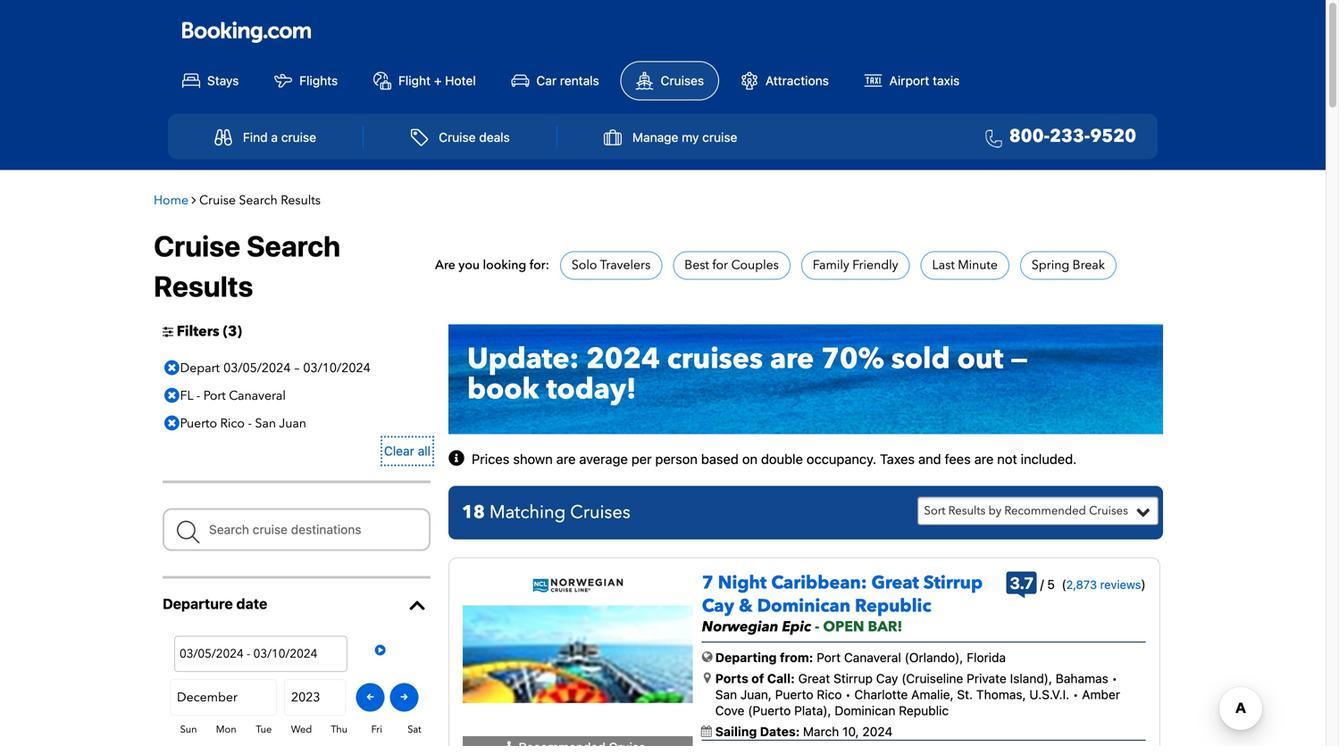 Task type: vqa. For each thing, say whether or not it's contained in the screenshot.
the ( associated with Line
no



Task type: describe. For each thing, give the bounding box(es) containing it.
home link
[[154, 192, 189, 209]]

travel menu navigation
[[168, 114, 1158, 160]]

800-
[[1009, 124, 1050, 149]]

→ button
[[390, 684, 419, 712]]

best
[[685, 257, 709, 274]]

2 vertical spatial cruise
[[154, 229, 241, 263]]

from:
[[780, 651, 813, 666]]

travelers
[[600, 257, 651, 274]]

are you looking for:
[[435, 257, 549, 274]]

stirrup inside the great stirrup cay (cruiseline private island), bahamas • san juan, puerto rico • charlotte amalie, st. thomas, u.s.v.i. •
[[834, 672, 873, 686]]

taxis
[[933, 73, 960, 88]]

amalie,
[[911, 688, 954, 703]]

/
[[1040, 577, 1044, 592]]

couples
[[731, 257, 779, 274]]

0 horizontal spatial •
[[845, 688, 851, 703]]

cruise for manage my cruise
[[702, 130, 738, 145]]

fl
[[180, 388, 193, 405]]

map marker image
[[704, 672, 711, 685]]

update: 2024 cruises are 70% sold out — book today!
[[467, 340, 1028, 409]]

departure
[[163, 596, 233, 613]]

fri
[[371, 724, 382, 737]]

2 horizontal spatial are
[[975, 452, 994, 467]]

0 horizontal spatial san
[[255, 415, 276, 432]]

last minute link
[[932, 257, 998, 274]]

attractions link
[[726, 62, 843, 100]]

sailing
[[715, 725, 757, 740]]

based
[[701, 452, 739, 467]]

cay inside the great stirrup cay (cruiseline private island), bahamas • san juan, puerto rico • charlotte amalie, st. thomas, u.s.v.i. •
[[876, 672, 898, 686]]

book today!
[[467, 370, 637, 409]]

18 matching cruises
[[462, 501, 631, 525]]

last minute
[[932, 257, 998, 274]]

home
[[154, 192, 189, 209]]

5
[[1047, 577, 1055, 592]]

per
[[632, 452, 652, 467]]

1 vertical spatial cruise search results
[[154, 229, 341, 303]]

clear
[[384, 444, 414, 459]]

dates:
[[760, 725, 800, 740]]

juan
[[279, 415, 306, 432]]

plata),
[[794, 704, 831, 719]]

times circle image
[[160, 355, 184, 382]]

calendar image
[[701, 726, 712, 738]]

of
[[752, 672, 764, 686]]

ports
[[715, 672, 749, 686]]

cruise inside cruise deals 'link'
[[439, 130, 476, 145]]

7 night caribbean: great stirrup cay & dominican republic norwegian epic - open bar!
[[702, 571, 983, 637]]

find a cruise
[[243, 130, 316, 145]]

airport
[[890, 73, 929, 88]]

recommended
[[1005, 503, 1086, 519]]

looking
[[483, 257, 526, 274]]

1 horizontal spatial -
[[248, 415, 252, 432]]

booking.com home image
[[182, 21, 311, 44]]

included.
[[1021, 452, 1077, 467]]

minute
[[958, 257, 998, 274]]

clear all
[[384, 444, 431, 459]]

for:
[[530, 257, 549, 274]]

flight
[[399, 73, 431, 88]]

1 vertical spatial 2024
[[863, 725, 893, 740]]

thomas,
[[976, 688, 1026, 703]]

tue
[[256, 724, 272, 737]]

march
[[803, 725, 839, 740]]

sailing dates:
[[715, 725, 803, 740]]

←
[[366, 691, 374, 705]]

flight + hotel link
[[359, 62, 490, 100]]

0 horizontal spatial results
[[154, 269, 253, 303]]

find a cruise link
[[195, 120, 336, 155]]

filters ( 3 )
[[177, 322, 242, 342]]

1 vertical spatial cruise
[[199, 192, 236, 209]]

car rentals link
[[497, 62, 614, 100]]

cruise deals link
[[391, 120, 529, 155]]

fl - port canaveral link
[[160, 383, 291, 409]]

wed
[[291, 724, 312, 737]]

st.
[[957, 688, 973, 703]]

dominican inside amber cove (puerto plata), dominican republic
[[835, 704, 896, 719]]

none field inside update: 2024 cruises are 70% sold out — book today! main content
[[163, 509, 431, 552]]

anchor image
[[503, 742, 515, 747]]

2 horizontal spatial cruises
[[1089, 503, 1128, 519]]

are inside update: 2024 cruises are 70% sold out — book today!
[[770, 340, 814, 379]]

chevron down image
[[404, 597, 431, 615]]

mon
[[216, 724, 236, 737]]

( inside 3.7 / 5 ( 2,873 reviews )
[[1062, 577, 1066, 592]]

0 horizontal spatial )
[[237, 322, 242, 342]]

0 vertical spatial rico
[[220, 415, 245, 432]]

out
[[957, 340, 1004, 379]]

3.7 / 5 ( 2,873 reviews )
[[1010, 574, 1146, 593]]

sort results by recommended cruises
[[924, 503, 1128, 519]]

taxes
[[880, 452, 915, 467]]

rico inside the great stirrup cay (cruiseline private island), bahamas • san juan, puerto rico • charlotte amalie, st. thomas, u.s.v.i. •
[[817, 688, 842, 703]]

233-
[[1050, 124, 1090, 149]]

times circle image for fl
[[160, 383, 184, 409]]

dominican inside 7 night caribbean: great stirrup cay & dominican republic norwegian epic - open bar!
[[757, 594, 851, 619]]

my
[[682, 130, 699, 145]]

private
[[967, 672, 1007, 686]]

prices
[[472, 452, 510, 467]]

prices shown are average per person based on double occupancy. taxes and fees are not included. element
[[472, 452, 1077, 467]]

stays
[[207, 73, 239, 88]]

0 vertical spatial search
[[239, 192, 278, 209]]

departing
[[715, 651, 777, 666]]

republic inside 7 night caribbean: great stirrup cay & dominican republic norwegian epic - open bar!
[[855, 594, 931, 619]]

person
[[655, 452, 698, 467]]

fees
[[945, 452, 971, 467]]

18
[[462, 501, 485, 525]]

2 horizontal spatial •
[[1112, 672, 1118, 686]]

puerto rico - san juan link
[[160, 411, 311, 437]]

0 vertical spatial (
[[223, 322, 228, 342]]

occupancy.
[[807, 452, 877, 467]]

by
[[989, 503, 1002, 519]]

canaveral for -
[[229, 388, 286, 405]]

2 horizontal spatial results
[[949, 503, 986, 519]]

great inside 7 night caribbean: great stirrup cay & dominican republic norwegian epic - open bar!
[[872, 571, 919, 596]]

2,873
[[1066, 578, 1097, 592]]

island),
[[1010, 672, 1052, 686]]

sliders image
[[163, 326, 173, 338]]

→
[[400, 691, 408, 705]]



Task type: locate. For each thing, give the bounding box(es) containing it.
2 horizontal spatial -
[[815, 618, 820, 637]]

results left by
[[949, 503, 986, 519]]

cruise search results down find
[[199, 192, 321, 209]]

rentals
[[560, 73, 599, 88]]

times circle image
[[160, 383, 184, 409], [160, 411, 184, 437]]

1 horizontal spatial puerto
[[775, 688, 814, 703]]

march 10, 2024
[[803, 725, 893, 740]]

(
[[223, 322, 228, 342], [1062, 577, 1066, 592]]

great inside the great stirrup cay (cruiseline private island), bahamas • san juan, puerto rico • charlotte amalie, st. thomas, u.s.v.i. •
[[798, 672, 830, 686]]

sun
[[180, 724, 197, 737]]

1 cruise from the left
[[281, 130, 316, 145]]

cay left &
[[702, 594, 734, 619]]

matching
[[489, 501, 566, 525]]

•
[[1112, 672, 1118, 686], [845, 688, 851, 703], [1073, 688, 1079, 703]]

on
[[742, 452, 758, 467]]

cay up 'charlotte'
[[876, 672, 898, 686]]

are
[[770, 340, 814, 379], [556, 452, 576, 467], [975, 452, 994, 467]]

1 vertical spatial port
[[817, 651, 841, 666]]

great
[[872, 571, 919, 596], [798, 672, 830, 686]]

cruise
[[281, 130, 316, 145], [702, 130, 738, 145]]

play circle image
[[375, 645, 386, 657]]

0 horizontal spatial (
[[223, 322, 228, 342]]

0 vertical spatial cruise
[[439, 130, 476, 145]]

0 vertical spatial stirrup
[[924, 571, 983, 596]]

fl - port canaveral
[[180, 388, 286, 405]]

port for -
[[203, 388, 226, 405]]

are
[[435, 257, 455, 274]]

0 horizontal spatial are
[[556, 452, 576, 467]]

flights
[[300, 73, 338, 88]]

break
[[1073, 257, 1105, 274]]

• left 'charlotte'
[[845, 688, 851, 703]]

1 vertical spatial times circle image
[[160, 411, 184, 437]]

0 vertical spatial dominican
[[757, 594, 851, 619]]

1 vertical spatial cay
[[876, 672, 898, 686]]

1 horizontal spatial are
[[770, 340, 814, 379]]

1 vertical spatial stirrup
[[834, 672, 873, 686]]

times circle image down fl
[[160, 411, 184, 437]]

update:
[[467, 340, 579, 379]]

cay inside 7 night caribbean: great stirrup cay & dominican republic norwegian epic - open bar!
[[702, 594, 734, 619]]

&
[[739, 594, 753, 619]]

0 horizontal spatial great
[[798, 672, 830, 686]]

1 horizontal spatial •
[[1073, 688, 1079, 703]]

0 vertical spatial )
[[237, 322, 242, 342]]

2 cruise from the left
[[702, 130, 738, 145]]

1 horizontal spatial san
[[715, 688, 737, 703]]

norwegian epic image
[[463, 606, 693, 747]]

family friendly
[[813, 257, 898, 274]]

departure date
[[163, 596, 267, 613]]

cruises down the average on the left
[[570, 501, 631, 525]]

0 horizontal spatial -
[[196, 388, 200, 405]]

0 vertical spatial port
[[203, 388, 226, 405]]

san up cove
[[715, 688, 737, 703]]

canaveral down bar!
[[844, 651, 901, 666]]

stirrup inside 7 night caribbean: great stirrup cay & dominican republic norwegian epic - open bar!
[[924, 571, 983, 596]]

times circle image down times circle image
[[160, 383, 184, 409]]

port right fl
[[203, 388, 226, 405]]

0 vertical spatial times circle image
[[160, 383, 184, 409]]

2 vertical spatial results
[[949, 503, 986, 519]]

2 vertical spatial -
[[815, 618, 820, 637]]

hotel
[[445, 73, 476, 88]]

solo travelers link
[[572, 257, 651, 274]]

cruises link
[[621, 61, 719, 101]]

—
[[1011, 340, 1028, 379]]

not
[[997, 452, 1017, 467]]

cruise right angle right image
[[199, 192, 236, 209]]

manage my cruise button
[[585, 120, 757, 155]]

rico
[[220, 415, 245, 432], [817, 688, 842, 703]]

are left 70%
[[770, 340, 814, 379]]

manage my cruise
[[633, 130, 738, 145]]

0 horizontal spatial puerto
[[180, 415, 217, 432]]

clear all link
[[384, 440, 431, 463]]

• up amber
[[1112, 672, 1118, 686]]

1 horizontal spatial cruise
[[702, 130, 738, 145]]

3
[[228, 322, 237, 342]]

0 vertical spatial canaveral
[[229, 388, 286, 405]]

stirrup down departing from: port canaveral (orlando), florida
[[834, 672, 873, 686]]

cruise search results up 3
[[154, 229, 341, 303]]

canaveral inside the fl - port canaveral link
[[229, 388, 286, 405]]

departing from: port canaveral (orlando), florida
[[715, 651, 1006, 666]]

republic up departing from: port canaveral (orlando), florida
[[855, 594, 931, 619]]

1 times circle image from the top
[[160, 383, 184, 409]]

cruises right recommended
[[1089, 503, 1128, 519]]

globe image
[[702, 651, 713, 664]]

cruise right "my"
[[702, 130, 738, 145]]

2024 inside update: 2024 cruises are 70% sold out — book today!
[[586, 340, 660, 379]]

cruises
[[661, 73, 704, 88], [570, 501, 631, 525], [1089, 503, 1128, 519]]

0 vertical spatial san
[[255, 415, 276, 432]]

1 horizontal spatial cruises
[[661, 73, 704, 88]]

great stirrup cay (cruiseline private island), bahamas • san juan, puerto rico • charlotte amalie, st. thomas, u.s.v.i. •
[[715, 672, 1118, 703]]

spring break link
[[1032, 257, 1105, 274]]

) right 2,873
[[1141, 577, 1146, 592]]

deals
[[479, 130, 510, 145]]

port for from:
[[817, 651, 841, 666]]

0 horizontal spatial 2024
[[586, 340, 660, 379]]

Search cruise destinations text field
[[163, 509, 431, 552]]

amber cove (puerto plata), dominican republic
[[715, 688, 1120, 719]]

1 vertical spatial -
[[248, 415, 252, 432]]

update: 2024 cruises are 70% sold out — book today! main content
[[145, 179, 1181, 747]]

800-233-9520
[[1009, 124, 1137, 149]]

prices shown are average per person based on double occupancy. taxes and fees are not included.
[[472, 452, 1077, 467]]

date
[[236, 596, 267, 613]]

cruise down angle right image
[[154, 229, 241, 263]]

port
[[203, 388, 226, 405], [817, 651, 841, 666]]

juan,
[[741, 688, 772, 703]]

10,
[[843, 725, 859, 740]]

0 vertical spatial republic
[[855, 594, 931, 619]]

reviews
[[1100, 578, 1141, 592]]

0 vertical spatial -
[[196, 388, 200, 405]]

1 vertical spatial san
[[715, 688, 737, 703]]

1 horizontal spatial results
[[281, 192, 321, 209]]

and
[[919, 452, 941, 467]]

info label image
[[449, 451, 468, 468]]

0 horizontal spatial canaveral
[[229, 388, 286, 405]]

cruise deals
[[439, 130, 510, 145]]

1 horizontal spatial port
[[817, 651, 841, 666]]

0 horizontal spatial cay
[[702, 594, 734, 619]]

angle right image
[[192, 194, 196, 206]]

1 vertical spatial rico
[[817, 688, 842, 703]]

MM/DD/YYYY - MM/DD/YYYY text field
[[174, 636, 348, 673]]

0 horizontal spatial port
[[203, 388, 226, 405]]

solo
[[572, 257, 597, 274]]

03/05/2024
[[223, 360, 291, 377]]

cruise inside dropdown button
[[702, 130, 738, 145]]

1 horizontal spatial rico
[[817, 688, 842, 703]]

port right the from:
[[817, 651, 841, 666]]

1 horizontal spatial great
[[872, 571, 919, 596]]

0 vertical spatial great
[[872, 571, 919, 596]]

- down fl - port canaveral
[[248, 415, 252, 432]]

puerto down fl
[[180, 415, 217, 432]]

1 vertical spatial results
[[154, 269, 253, 303]]

- inside 7 night caribbean: great stirrup cay & dominican republic norwegian epic - open bar!
[[815, 618, 820, 637]]

all
[[418, 444, 431, 459]]

1 vertical spatial (
[[1062, 577, 1066, 592]]

1 vertical spatial puerto
[[775, 688, 814, 703]]

1 vertical spatial dominican
[[835, 704, 896, 719]]

cruises
[[667, 340, 763, 379]]

times circle image for puerto
[[160, 411, 184, 437]]

1 horizontal spatial canaveral
[[844, 651, 901, 666]]

great up bar!
[[872, 571, 919, 596]]

cruise for find a cruise
[[281, 130, 316, 145]]

1 horizontal spatial )
[[1141, 577, 1146, 592]]

None field
[[163, 509, 431, 552]]

puerto inside the great stirrup cay (cruiseline private island), bahamas • san juan, puerto rico • charlotte amalie, st. thomas, u.s.v.i. •
[[775, 688, 814, 703]]

epic
[[782, 618, 811, 637]]

- right epic
[[815, 618, 820, 637]]

last
[[932, 257, 955, 274]]

flight + hotel
[[399, 73, 476, 88]]

0 horizontal spatial cruise
[[281, 130, 316, 145]]

results down find a cruise
[[281, 192, 321, 209]]

0 vertical spatial 2024
[[586, 340, 660, 379]]

san left juan on the bottom of the page
[[255, 415, 276, 432]]

0 horizontal spatial stirrup
[[834, 672, 873, 686]]

san inside the great stirrup cay (cruiseline private island), bahamas • san juan, puerto rico • charlotte amalie, st. thomas, u.s.v.i. •
[[715, 688, 737, 703]]

1 horizontal spatial 2024
[[863, 725, 893, 740]]

amber
[[1082, 688, 1120, 703]]

cruises up manage my cruise
[[661, 73, 704, 88]]

1 vertical spatial canaveral
[[844, 651, 901, 666]]

norwegian cruise line image
[[532, 578, 624, 594]]

0 vertical spatial cruise search results
[[199, 192, 321, 209]]

1 vertical spatial republic
[[899, 704, 949, 719]]

03/10/2024
[[303, 360, 371, 377]]

call:
[[767, 672, 795, 686]]

( right 'filters'
[[223, 322, 228, 342]]

9520
[[1090, 124, 1137, 149]]

1 horizontal spatial stirrup
[[924, 571, 983, 596]]

stays link
[[168, 62, 253, 100]]

filters
[[177, 322, 219, 342]]

great down the from:
[[798, 672, 830, 686]]

• down bahamas at right bottom
[[1073, 688, 1079, 703]]

1 horizontal spatial (
[[1062, 577, 1066, 592]]

canaveral
[[229, 388, 286, 405], [844, 651, 901, 666]]

1 vertical spatial )
[[1141, 577, 1146, 592]]

3.7
[[1010, 574, 1034, 593]]

are left not
[[975, 452, 994, 467]]

7
[[702, 571, 714, 596]]

canaveral down 03/05/2024
[[229, 388, 286, 405]]

70%
[[821, 340, 884, 379]]

cove
[[715, 704, 745, 719]]

cruise left deals
[[439, 130, 476, 145]]

republic
[[855, 594, 931, 619], [899, 704, 949, 719]]

caribbean:
[[771, 571, 867, 596]]

friendly
[[853, 257, 898, 274]]

rico down fl - port canaveral
[[220, 415, 245, 432]]

0 horizontal spatial cruises
[[570, 501, 631, 525]]

1 vertical spatial search
[[247, 229, 341, 263]]

open
[[823, 618, 865, 637]]

republic down amalie,
[[899, 704, 949, 719]]

results up 'filters'
[[154, 269, 253, 303]]

puerto down call:
[[775, 688, 814, 703]]

dominican up the from:
[[757, 594, 851, 619]]

0 horizontal spatial rico
[[220, 415, 245, 432]]

0 vertical spatial results
[[281, 192, 321, 209]]

1 horizontal spatial cay
[[876, 672, 898, 686]]

) up 03/05/2024
[[237, 322, 242, 342]]

- right fl
[[196, 388, 200, 405]]

best for couples link
[[685, 257, 779, 274]]

stirrup
[[924, 571, 983, 596], [834, 672, 873, 686]]

cruise right "a" on the top of page
[[281, 130, 316, 145]]

dominican down 'charlotte'
[[835, 704, 896, 719]]

) inside 3.7 / 5 ( 2,873 reviews )
[[1141, 577, 1146, 592]]

2 times circle image from the top
[[160, 411, 184, 437]]

stirrup left 3.7
[[924, 571, 983, 596]]

norwegian
[[702, 618, 779, 637]]

(cruiseline
[[902, 672, 963, 686]]

republic inside amber cove (puerto plata), dominican republic
[[899, 704, 949, 719]]

search
[[239, 192, 278, 209], [247, 229, 341, 263]]

( right 5
[[1062, 577, 1066, 592]]

canaveral for from:
[[844, 651, 901, 666]]

family
[[813, 257, 849, 274]]

charlotte
[[855, 688, 908, 703]]

rico up plata),
[[817, 688, 842, 703]]

1 vertical spatial great
[[798, 672, 830, 686]]

best for couples
[[685, 257, 779, 274]]

shown
[[513, 452, 553, 467]]

0 vertical spatial puerto
[[180, 415, 217, 432]]

0 vertical spatial cay
[[702, 594, 734, 619]]

family friendly link
[[813, 257, 898, 274]]

are right "shown"
[[556, 452, 576, 467]]



